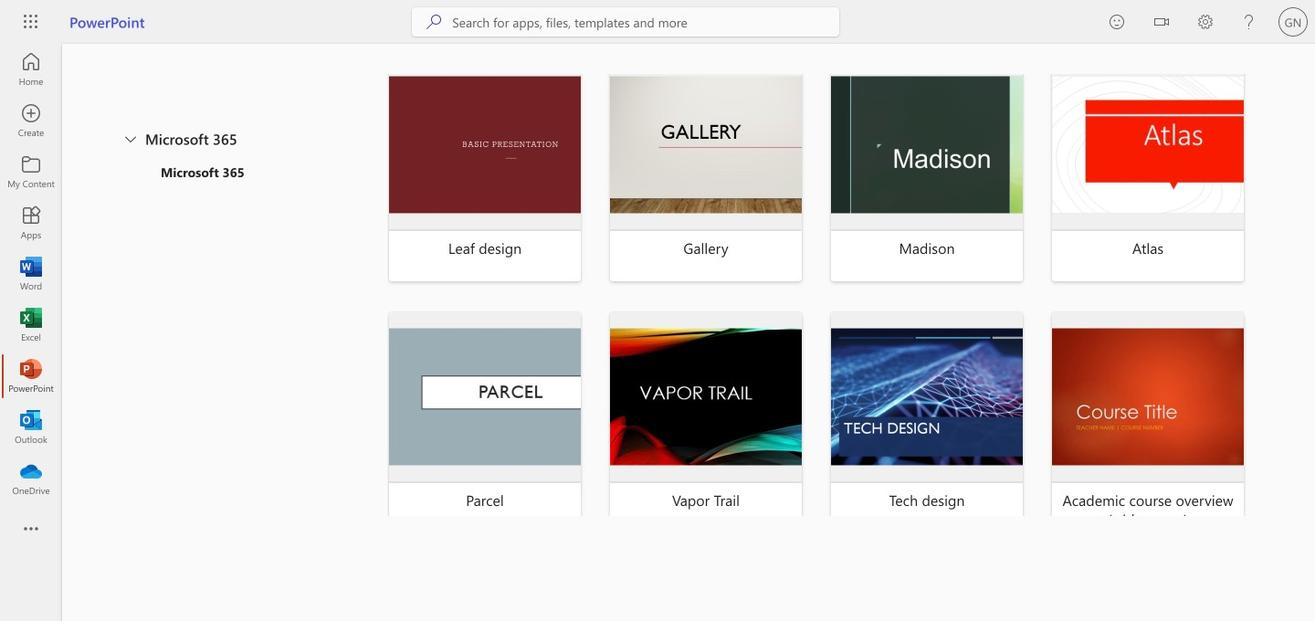 Task type: vqa. For each thing, say whether or not it's contained in the screenshot.
application
yes



Task type: describe. For each thing, give the bounding box(es) containing it.
outlook image
[[22, 419, 40, 437]]

gn image
[[1279, 7, 1309, 37]]

word image
[[22, 265, 40, 283]]

powerpoint image
[[22, 367, 40, 386]]

home image
[[22, 60, 40, 79]]

create image
[[22, 111, 40, 130]]

excel image
[[22, 316, 40, 334]]

onedrive image
[[22, 470, 40, 488]]



Task type: locate. For each thing, give the bounding box(es) containing it.
main content
[[62, 44, 1316, 534]]

banner
[[0, 0, 1316, 47]]

option
[[132, 163, 340, 188]]

view more apps image
[[22, 521, 40, 539]]

application
[[0, 44, 1316, 621]]

my content image
[[22, 163, 40, 181]]

apps image
[[22, 214, 40, 232]]

navigation
[[0, 44, 62, 504]]

None search field
[[412, 7, 840, 37]]

Search box. Suggestions appear as you type. search field
[[453, 7, 840, 37]]



